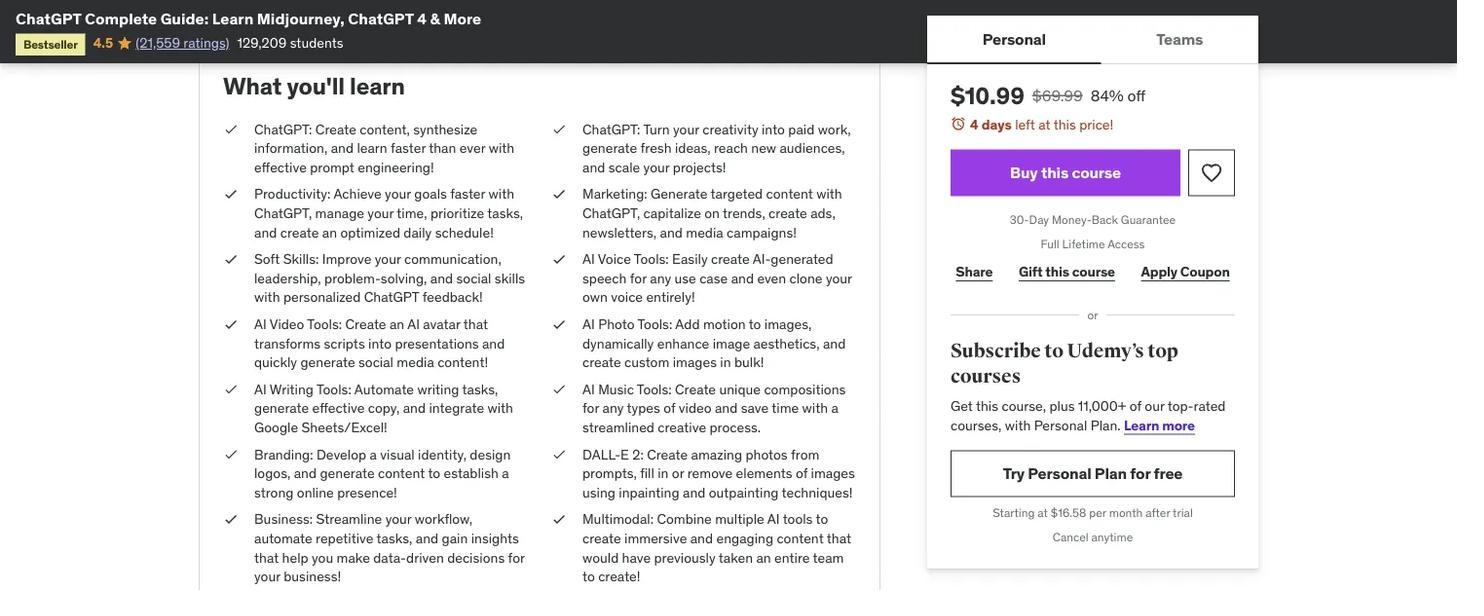 Task type: vqa. For each thing, say whether or not it's contained in the screenshot.
careers
no



Task type: locate. For each thing, give the bounding box(es) containing it.
tasks, up schedule!
[[487, 204, 523, 222]]

to left udemy's
[[1045, 340, 1064, 363]]

0 vertical spatial media
[[686, 224, 724, 241]]

xsmall image for multimodal: combine multiple ai tools to create immersive and engaging content that would have previously taken an entire team to create!
[[552, 510, 567, 529]]

multiple
[[715, 511, 765, 528]]

1 horizontal spatial in
[[720, 354, 731, 371]]

create up skills: on the left
[[280, 224, 319, 241]]

work,
[[818, 120, 851, 138]]

0 vertical spatial effective
[[254, 158, 307, 176]]

1 horizontal spatial or
[[1088, 308, 1099, 323]]

ai inside ai voice tools: easily create ai-generated speech for any use case and even clone your own voice entirely!
[[583, 250, 595, 268]]

0 horizontal spatial faster
[[391, 139, 426, 157]]

create up fill
[[647, 446, 688, 463]]

2 horizontal spatial a
[[832, 400, 839, 417]]

1 chatgpt: from the left
[[254, 120, 312, 138]]

tools: inside ai video tools: create an ai avatar that transforms scripts into presentations and quickly generate social media content!
[[307, 316, 342, 333]]

$69.99
[[1033, 85, 1083, 105]]

create up would
[[583, 530, 621, 547]]

this inside button
[[1042, 163, 1069, 183]]

1 horizontal spatial into
[[762, 120, 785, 138]]

0 horizontal spatial chatgpt:
[[254, 120, 312, 138]]

1 vertical spatial media
[[397, 354, 434, 371]]

personal button
[[928, 16, 1102, 62]]

that up the team at the right of page
[[827, 530, 852, 547]]

create inside productivity: achieve your goals faster with chatgpt, manage your time, prioritize tasks, and create an optimized daily schedule!
[[280, 224, 319, 241]]

0 horizontal spatial any
[[603, 400, 624, 417]]

share
[[956, 263, 993, 280]]

0 vertical spatial in
[[720, 354, 731, 371]]

alarm image
[[951, 116, 967, 132]]

personal up the $16.58
[[1028, 464, 1092, 484]]

ai for ai voice tools: easily create ai-generated speech for any use case and even clone your own voice entirely!
[[583, 250, 595, 268]]

content inside marketing: generate targeted content with chatgpt, capitalize on trends, create ads, newsletters, and media campaigns!
[[766, 185, 814, 203]]

images,
[[765, 316, 812, 333]]

and inside dall-e 2: create amazing photos from prompts, fill in or remove elements of images using inpainting and outpainting techniques!
[[683, 484, 706, 501]]

xsmall image for chatgpt: create content, synthesize information, and learn faster than ever with effective prompt engineering!
[[223, 120, 239, 139]]

chatgpt inside soft skills: improve your communication, leadership, problem-solving, and social skills with personalized chatgpt feedback!
[[364, 289, 419, 306]]

with up schedule!
[[489, 185, 515, 203]]

of
[[1130, 397, 1142, 415], [664, 400, 676, 417], [796, 465, 808, 482]]

this for buy
[[1042, 163, 1069, 183]]

trial
[[1173, 506, 1194, 521]]

ai down quickly
[[254, 381, 267, 398]]

media down presentations at the bottom of the page
[[397, 354, 434, 371]]

xsmall image
[[223, 185, 239, 204], [552, 185, 567, 204], [552, 380, 567, 399], [223, 445, 239, 464], [552, 445, 567, 464]]

and inside ai photo tools: add motion to images, dynamically enhance image aesthetics, and create custom images in bulk!
[[823, 335, 846, 352]]

fill
[[640, 465, 655, 482]]

1 vertical spatial at
[[1038, 506, 1048, 521]]

faster inside chatgpt: create content, synthesize information, and learn faster than ever with effective prompt engineering!
[[391, 139, 426, 157]]

faster inside productivity: achieve your goals faster with chatgpt, manage your time, prioritize tasks, and create an optimized daily schedule!
[[450, 185, 486, 203]]

solving,
[[381, 270, 427, 287]]

this down $69.99
[[1054, 115, 1077, 133]]

ai inside ai photo tools: add motion to images, dynamically enhance image aesthetics, and create custom images in bulk!
[[583, 316, 595, 333]]

content
[[766, 185, 814, 203], [378, 465, 425, 482], [777, 530, 824, 547]]

course down lifetime
[[1073, 263, 1116, 280]]

xsmall image for branding:
[[223, 445, 239, 464]]

into inside chatgpt: turn your creativity into paid work, generate fresh ideas, reach new audiences, and scale your projects!
[[762, 120, 785, 138]]

and inside branding: develop a visual identity, design logos, and generate content to establish a strong online presence!
[[294, 465, 317, 482]]

tasks, inside "business: streamline your workflow, automate repetitive tasks, and gain insights that help you make data-driven decisions for your business!"
[[377, 530, 413, 547]]

ai for ai writing tools: automate writing tasks, generate effective copy, and integrate with google sheets/excel!
[[254, 381, 267, 398]]

more
[[1163, 416, 1196, 434]]

ai left music
[[583, 381, 595, 398]]

create inside dall-e 2: create amazing photos from prompts, fill in or remove elements of images using inpainting and outpainting techniques!
[[647, 446, 688, 463]]

learn up ratings)
[[212, 8, 254, 28]]

chatgpt: inside chatgpt: create content, synthesize information, and learn faster than ever with effective prompt engineering!
[[254, 120, 312, 138]]

0 horizontal spatial 4
[[417, 8, 427, 28]]

faster up engineering!
[[391, 139, 426, 157]]

2 vertical spatial that
[[254, 549, 279, 566]]

techniques!
[[782, 484, 853, 501]]

voice
[[611, 289, 643, 306]]

media down on
[[686, 224, 724, 241]]

and inside chatgpt: create content, synthesize information, and learn faster than ever with effective prompt engineering!
[[331, 139, 354, 157]]

images inside ai photo tools: add motion to images, dynamically enhance image aesthetics, and create custom images in bulk!
[[673, 354, 717, 371]]

1 horizontal spatial any
[[650, 270, 672, 287]]

chatgpt down solving,
[[364, 289, 419, 306]]

an down engaging
[[757, 549, 771, 566]]

this inside get this course, plus 11,000+ of our top-rated courses, with personal plan.
[[976, 397, 999, 415]]

tools: inside ai photo tools: add motion to images, dynamically enhance image aesthetics, and create custom images in bulk!
[[638, 316, 673, 333]]

1 horizontal spatial learn
[[1125, 416, 1160, 434]]

guide:
[[161, 8, 209, 28]]

and up soft
[[254, 224, 277, 241]]

create inside ai music tools: create unique compositions for any types of video and save time with a streamlined creative process.
[[675, 381, 716, 398]]

xsmall image left branding: on the left of the page
[[223, 445, 239, 464]]

1 horizontal spatial of
[[796, 465, 808, 482]]

writing
[[417, 381, 459, 398]]

into right scripts
[[368, 335, 392, 352]]

and left scale
[[583, 158, 605, 176]]

chatgpt,
[[254, 204, 312, 222], [583, 204, 640, 222]]

images for of
[[811, 465, 855, 482]]

learn
[[212, 8, 254, 28], [1125, 416, 1160, 434]]

0 vertical spatial content
[[766, 185, 814, 203]]

create up case
[[711, 250, 750, 268]]

84%
[[1091, 85, 1124, 105]]

get
[[951, 397, 973, 415]]

0 vertical spatial a
[[832, 400, 839, 417]]

transforms
[[254, 335, 321, 352]]

that inside ai video tools: create an ai avatar that transforms scripts into presentations and quickly generate social media content!
[[464, 316, 488, 333]]

lifetime
[[1063, 237, 1106, 252]]

course inside button
[[1072, 163, 1122, 183]]

1 vertical spatial or
[[672, 465, 684, 482]]

branding: develop a visual identity, design logos, and generate content to establish a strong online presence!
[[254, 446, 511, 501]]

1 chatgpt, from the left
[[254, 204, 312, 222]]

try personal plan for free link
[[951, 451, 1236, 497]]

1 vertical spatial a
[[370, 446, 377, 463]]

and up driven
[[416, 530, 439, 547]]

your up ideas,
[[673, 120, 700, 138]]

turn
[[644, 120, 670, 138]]

ai video tools: create an ai avatar that transforms scripts into presentations and quickly generate social media content!
[[254, 316, 505, 371]]

ai left avatar
[[408, 316, 420, 333]]

any down music
[[603, 400, 624, 417]]

plan.
[[1091, 416, 1121, 434]]

aesthetics,
[[754, 335, 820, 352]]

4.5
[[93, 34, 113, 52]]

at right left
[[1039, 115, 1051, 133]]

2 vertical spatial an
[[757, 549, 771, 566]]

into up new
[[762, 120, 785, 138]]

create up campaigns!
[[769, 204, 808, 222]]

1 vertical spatial content
[[378, 465, 425, 482]]

chatgpt
[[16, 8, 81, 28], [348, 8, 414, 28], [364, 289, 419, 306]]

and inside ai writing tools: automate writing tasks, generate effective copy, and integrate with google sheets/excel!
[[403, 400, 426, 417]]

tools: inside ai music tools: create unique compositions for any types of video and save time with a streamlined creative process.
[[637, 381, 672, 398]]

this right gift
[[1046, 263, 1070, 280]]

and down ai-
[[731, 270, 754, 287]]

your up time,
[[385, 185, 411, 203]]

to down would
[[583, 568, 595, 586]]

entirely!
[[646, 289, 695, 306]]

tools: up types
[[637, 381, 672, 398]]

tools: inside ai voice tools: easily create ai-generated speech for any use case and even clone your own voice entirely!
[[634, 250, 669, 268]]

tools: down entirely!
[[638, 316, 673, 333]]

0 horizontal spatial of
[[664, 400, 676, 417]]

0 horizontal spatial learn
[[212, 8, 254, 28]]

your up solving,
[[375, 250, 401, 268]]

in down image
[[720, 354, 731, 371]]

branding:
[[254, 446, 313, 463]]

1 vertical spatial that
[[827, 530, 852, 547]]

0 horizontal spatial that
[[254, 549, 279, 566]]

learn down our at the bottom
[[1125, 416, 1160, 434]]

2 chatgpt: from the left
[[583, 120, 641, 138]]

0 vertical spatial learn
[[350, 71, 405, 101]]

of down from
[[796, 465, 808, 482]]

to down identity, on the left bottom
[[428, 465, 441, 482]]

tab list containing personal
[[928, 16, 1259, 64]]

0 vertical spatial social
[[457, 270, 492, 287]]

1 horizontal spatial social
[[457, 270, 492, 287]]

in inside ai photo tools: add motion to images, dynamically enhance image aesthetics, and create custom images in bulk!
[[720, 354, 731, 371]]

0 vertical spatial course
[[1072, 163, 1122, 183]]

ai left tools
[[768, 511, 780, 528]]

129,209
[[237, 34, 287, 52]]

0 horizontal spatial an
[[322, 224, 337, 241]]

a left visual
[[370, 446, 377, 463]]

content up the ads,
[[766, 185, 814, 203]]

video
[[270, 316, 304, 333]]

4 right alarm image at the top right of the page
[[971, 115, 979, 133]]

business: streamline your workflow, automate repetitive tasks, and gain insights that help you make data-driven decisions for your business!
[[254, 511, 525, 586]]

1 horizontal spatial effective
[[312, 400, 365, 417]]

effective down information, at the top of page
[[254, 158, 307, 176]]

logos,
[[254, 465, 291, 482]]

learn up "content,"
[[350, 71, 405, 101]]

xsmall image left dall-
[[552, 445, 567, 464]]

1 horizontal spatial faster
[[450, 185, 486, 203]]

your
[[673, 120, 700, 138], [644, 158, 670, 176], [385, 185, 411, 203], [368, 204, 394, 222], [375, 250, 401, 268], [826, 270, 852, 287], [386, 511, 412, 528], [254, 568, 281, 586]]

0 vertical spatial 4
[[417, 8, 427, 28]]

xsmall image for ai writing tools: automate writing tasks, generate effective copy, and integrate with google sheets/excel!
[[223, 380, 239, 399]]

that inside "business: streamline your workflow, automate repetitive tasks, and gain insights that help you make data-driven decisions for your business!"
[[254, 549, 279, 566]]

money-
[[1052, 213, 1092, 228]]

1 horizontal spatial an
[[390, 316, 405, 333]]

ai
[[583, 250, 595, 268], [254, 316, 267, 333], [408, 316, 420, 333], [583, 316, 595, 333], [254, 381, 267, 398], [583, 381, 595, 398], [768, 511, 780, 528]]

your right clone
[[826, 270, 852, 287]]

ai left video
[[254, 316, 267, 333]]

images down "enhance"
[[673, 354, 717, 371]]

of inside dall-e 2: create amazing photos from prompts, fill in or remove elements of images using inpainting and outpainting techniques!
[[796, 465, 808, 482]]

what
[[223, 71, 282, 101]]

2 chatgpt, from the left
[[583, 204, 640, 222]]

make
[[337, 549, 370, 566]]

tools: inside ai writing tools: automate writing tasks, generate effective copy, and integrate with google sheets/excel!
[[317, 381, 352, 398]]

xsmall image
[[223, 120, 239, 139], [552, 120, 567, 139], [223, 250, 239, 269], [552, 250, 567, 269], [223, 315, 239, 334], [552, 315, 567, 334], [223, 380, 239, 399], [223, 510, 239, 529], [552, 510, 567, 529]]

dall-e 2: create amazing photos from prompts, fill in or remove elements of images using inpainting and outpainting techniques!
[[583, 446, 855, 501]]

multimodal: combine multiple ai tools to create immersive and engaging content that would have previously taken an entire team to create!
[[583, 511, 852, 586]]

a down design
[[502, 465, 509, 482]]

1 vertical spatial learn
[[357, 139, 388, 157]]

2 vertical spatial content
[[777, 530, 824, 547]]

after
[[1146, 506, 1171, 521]]

your up optimized
[[368, 204, 394, 222]]

chatgpt, down marketing:
[[583, 204, 640, 222]]

xsmall image left marketing:
[[552, 185, 567, 204]]

2 vertical spatial a
[[502, 465, 509, 482]]

this for get
[[976, 397, 999, 415]]

learn inside chatgpt: create content, synthesize information, and learn faster than ever with effective prompt engineering!
[[357, 139, 388, 157]]

with up the ads,
[[817, 185, 843, 203]]

our
[[1145, 397, 1165, 415]]

1 vertical spatial tasks,
[[462, 381, 498, 398]]

and inside ai video tools: create an ai avatar that transforms scripts into presentations and quickly generate social media content!
[[482, 335, 505, 352]]

remove
[[688, 465, 733, 482]]

learn more link
[[1125, 416, 1196, 434]]

1 vertical spatial faster
[[450, 185, 486, 203]]

that down automate at the left
[[254, 549, 279, 566]]

and up 'previously'
[[691, 530, 713, 547]]

tools: for copy,
[[317, 381, 352, 398]]

for up voice
[[630, 270, 647, 287]]

left
[[1016, 115, 1036, 133]]

a down compositions
[[832, 400, 839, 417]]

0 horizontal spatial effective
[[254, 158, 307, 176]]

content down tools
[[777, 530, 824, 547]]

0 horizontal spatial media
[[397, 354, 434, 371]]

for inside ai voice tools: easily create ai-generated speech for any use case and even clone your own voice entirely!
[[630, 270, 647, 287]]

0 horizontal spatial social
[[359, 354, 394, 371]]

0 vertical spatial personal
[[983, 29, 1046, 49]]

ai voice tools: easily create ai-generated speech for any use case and even clone your own voice entirely!
[[583, 250, 852, 306]]

ai up speech
[[583, 250, 595, 268]]

that right avatar
[[464, 316, 488, 333]]

0 vertical spatial into
[[762, 120, 785, 138]]

xsmall image left the productivity:
[[223, 185, 239, 204]]

or inside dall-e 2: create amazing photos from prompts, fill in or remove elements of images using inpainting and outpainting techniques!
[[672, 465, 684, 482]]

use
[[675, 270, 697, 287]]

tools: up sheets/excel!
[[317, 381, 352, 398]]

2 vertical spatial tasks,
[[377, 530, 413, 547]]

at
[[1039, 115, 1051, 133], [1038, 506, 1048, 521]]

buy this course button
[[951, 150, 1181, 196]]

create down dynamically
[[583, 354, 621, 371]]

any inside ai voice tools: easily create ai-generated speech for any use case and even clone your own voice entirely!
[[650, 270, 672, 287]]

with right ever
[[489, 139, 515, 157]]

soft skills: improve your communication, leadership, problem-solving, and social skills with personalized chatgpt feedback!
[[254, 250, 525, 306]]

1 horizontal spatial that
[[464, 316, 488, 333]]

for left free
[[1131, 464, 1151, 484]]

xsmall image for dall-
[[552, 445, 567, 464]]

xsmall image for ai photo tools: add motion to images, dynamically enhance image aesthetics, and create custom images in bulk!
[[552, 315, 567, 334]]

1 vertical spatial social
[[359, 354, 394, 371]]

generate down develop
[[320, 465, 375, 482]]

create up prompt
[[316, 120, 357, 138]]

faster
[[391, 139, 426, 157], [450, 185, 486, 203]]

data-
[[373, 549, 406, 566]]

business:
[[254, 511, 313, 528]]

chatgpt, down the productivity:
[[254, 204, 312, 222]]

this up courses,
[[976, 397, 999, 415]]

1 vertical spatial 4
[[971, 115, 979, 133]]

quickly
[[254, 354, 297, 371]]

learn down "content,"
[[357, 139, 388, 157]]

1 vertical spatial into
[[368, 335, 392, 352]]

tools: for for
[[634, 250, 669, 268]]

1 vertical spatial images
[[811, 465, 855, 482]]

generate inside branding: develop a visual identity, design logos, and generate content to establish a strong online presence!
[[320, 465, 375, 482]]

starting at $16.58 per month after trial cancel anytime
[[993, 506, 1194, 545]]

0 vertical spatial an
[[322, 224, 337, 241]]

1 vertical spatial learn
[[1125, 416, 1160, 434]]

1 vertical spatial effective
[[312, 400, 365, 417]]

1 horizontal spatial media
[[686, 224, 724, 241]]

an down manage
[[322, 224, 337, 241]]

0 horizontal spatial images
[[673, 354, 717, 371]]

1 horizontal spatial chatgpt,
[[583, 204, 640, 222]]

0 horizontal spatial or
[[672, 465, 684, 482]]

skills
[[495, 270, 525, 287]]

0 horizontal spatial in
[[658, 465, 669, 482]]

have
[[622, 549, 651, 566]]

or right fill
[[672, 465, 684, 482]]

and right the copy,
[[403, 400, 426, 417]]

and up the process.
[[715, 400, 738, 417]]

of up "creative"
[[664, 400, 676, 417]]

streamlined
[[583, 419, 655, 436]]

1 horizontal spatial chatgpt:
[[583, 120, 641, 138]]

0 horizontal spatial into
[[368, 335, 392, 352]]

your down automate at the left
[[254, 568, 281, 586]]

this right buy on the top right
[[1042, 163, 1069, 183]]

learn more
[[1125, 416, 1196, 434]]

content down visual
[[378, 465, 425, 482]]

starting
[[993, 506, 1035, 521]]

1 vertical spatial personal
[[1035, 416, 1088, 434]]

an up presentations at the bottom of the page
[[390, 316, 405, 333]]

with inside soft skills: improve your communication, leadership, problem-solving, and social skills with personalized chatgpt feedback!
[[254, 289, 280, 306]]

2 course from the top
[[1073, 263, 1116, 280]]

effective up sheets/excel!
[[312, 400, 365, 417]]

images inside dall-e 2: create amazing photos from prompts, fill in or remove elements of images using inpainting and outpainting techniques!
[[811, 465, 855, 482]]

ai inside ai writing tools: automate writing tasks, generate effective copy, and integrate with google sheets/excel!
[[254, 381, 267, 398]]

0 vertical spatial that
[[464, 316, 488, 333]]

and right aesthetics,
[[823, 335, 846, 352]]

ai inside ai music tools: create unique compositions for any types of video and save time with a streamlined creative process.
[[583, 381, 595, 398]]

effective inside ai writing tools: automate writing tasks, generate effective copy, and integrate with google sheets/excel!
[[312, 400, 365, 417]]

tasks, up the data-
[[377, 530, 413, 547]]

buy
[[1011, 163, 1038, 183]]

photo
[[598, 316, 635, 333]]

than
[[429, 139, 456, 157]]

ai for ai video tools: create an ai avatar that transforms scripts into presentations and quickly generate social media content!
[[254, 316, 267, 333]]

0 horizontal spatial chatgpt,
[[254, 204, 312, 222]]

chatgpt: inside chatgpt: turn your creativity into paid work, generate fresh ideas, reach new audiences, and scale your projects!
[[583, 120, 641, 138]]

for inside "business: streamline your workflow, automate repetitive tasks, and gain insights that help you make data-driven decisions for your business!"
[[508, 549, 525, 566]]

for down music
[[583, 400, 599, 417]]

tools: right voice
[[634, 250, 669, 268]]

0 vertical spatial images
[[673, 354, 717, 371]]

generate up scale
[[583, 139, 637, 157]]

or
[[1088, 308, 1099, 323], [672, 465, 684, 482]]

create inside ai video tools: create an ai avatar that transforms scripts into presentations and quickly generate social media content!
[[346, 316, 386, 333]]

marketing: generate targeted content with chatgpt, capitalize on trends, create ads, newsletters, and media campaigns!
[[583, 185, 843, 241]]

taken
[[719, 549, 753, 566]]

1 vertical spatial course
[[1073, 263, 1116, 280]]

xsmall image for productivity:
[[223, 185, 239, 204]]

complete
[[85, 8, 157, 28]]

or up udemy's
[[1088, 308, 1099, 323]]

create up 'video'
[[675, 381, 716, 398]]

4 left &
[[417, 8, 427, 28]]

off
[[1128, 85, 1146, 105]]

scale
[[609, 158, 640, 176]]

access
[[1108, 237, 1145, 252]]

at inside starting at $16.58 per month after trial cancel anytime
[[1038, 506, 1048, 521]]

0 vertical spatial tasks,
[[487, 204, 523, 222]]

on
[[705, 204, 720, 222]]

2 horizontal spatial that
[[827, 530, 852, 547]]

course up back
[[1072, 163, 1122, 183]]

2 horizontal spatial of
[[1130, 397, 1142, 415]]

1 vertical spatial an
[[390, 316, 405, 333]]

process.
[[710, 419, 761, 436]]

0 vertical spatial at
[[1039, 115, 1051, 133]]

chatgpt complete guide: learn midjourney, chatgpt 4 & more
[[16, 8, 482, 28]]

back
[[1092, 213, 1119, 228]]

1 horizontal spatial images
[[811, 465, 855, 482]]

tab list
[[928, 16, 1259, 64]]

inpainting
[[619, 484, 680, 501]]

this for gift
[[1046, 263, 1070, 280]]

wishlist image
[[1201, 161, 1224, 185]]

and inside productivity: achieve your goals faster with chatgpt, manage your time, prioritize tasks, and create an optimized daily schedule!
[[254, 224, 277, 241]]

an inside multimodal: combine multiple ai tools to create immersive and engaging content that would have previously taken an entire team to create!
[[757, 549, 771, 566]]

with right integrate
[[488, 400, 514, 417]]

create for video
[[346, 316, 386, 333]]

problem-
[[325, 270, 381, 287]]

coupon
[[1181, 263, 1230, 280]]

even
[[758, 270, 787, 287]]

1 course from the top
[[1072, 163, 1122, 183]]

xsmall image for chatgpt: turn your creativity into paid work, generate fresh ideas, reach new audiences, and scale your projects!
[[552, 120, 567, 139]]

1 vertical spatial any
[[603, 400, 624, 417]]

1 vertical spatial in
[[658, 465, 669, 482]]

xsmall image left music
[[552, 380, 567, 399]]

generate inside ai writing tools: automate writing tasks, generate effective copy, and integrate with google sheets/excel!
[[254, 400, 309, 417]]

with inside ai writing tools: automate writing tasks, generate effective copy, and integrate with google sheets/excel!
[[488, 400, 514, 417]]

case
[[700, 270, 728, 287]]

plus
[[1050, 397, 1075, 415]]

2 horizontal spatial an
[[757, 549, 771, 566]]

create inside multimodal: combine multiple ai tools to create immersive and engaging content that would have previously taken an entire team to create!
[[583, 530, 621, 547]]

0 vertical spatial faster
[[391, 139, 426, 157]]

0 vertical spatial any
[[650, 270, 672, 287]]

tools: down personalized
[[307, 316, 342, 333]]

gain
[[442, 530, 468, 547]]

entire
[[775, 549, 810, 566]]

your inside ai voice tools: easily create ai-generated speech for any use case and even clone your own voice entirely!
[[826, 270, 852, 287]]

to up image
[[749, 316, 762, 333]]

generate down scripts
[[301, 354, 355, 371]]

to
[[749, 316, 762, 333], [1045, 340, 1064, 363], [428, 465, 441, 482], [816, 511, 829, 528], [583, 568, 595, 586]]



Task type: describe. For each thing, give the bounding box(es) containing it.
students
[[290, 34, 344, 52]]

0 vertical spatial or
[[1088, 308, 1099, 323]]

from
[[791, 446, 820, 463]]

plan
[[1095, 464, 1127, 484]]

1 horizontal spatial 4
[[971, 115, 979, 133]]

writing
[[270, 381, 314, 398]]

xsmall image for marketing:
[[552, 185, 567, 204]]

month
[[1110, 506, 1143, 521]]

manage
[[315, 204, 364, 222]]

xsmall image for ai voice tools: easily create ai-generated speech for any use case and even clone your own voice entirely!
[[552, 250, 567, 269]]

your down fresh
[[644, 158, 670, 176]]

ai writing tools: automate writing tasks, generate effective copy, and integrate with google sheets/excel!
[[254, 381, 514, 436]]

(21,559
[[136, 34, 180, 52]]

your up the data-
[[386, 511, 412, 528]]

ai inside multimodal: combine multiple ai tools to create immersive and engaging content that would have previously taken an entire team to create!
[[768, 511, 780, 528]]

you
[[312, 549, 333, 566]]

apply coupon button
[[1136, 253, 1236, 292]]

to inside subscribe to udemy's top courses
[[1045, 340, 1064, 363]]

a inside ai music tools: create unique compositions for any types of video and save time with a streamlined creative process.
[[832, 400, 839, 417]]

and inside marketing: generate targeted content with chatgpt, capitalize on trends, create ads, newsletters, and media campaigns!
[[660, 224, 683, 241]]

previously
[[654, 549, 716, 566]]

dall-
[[583, 446, 621, 463]]

fresh
[[641, 139, 672, 157]]

prioritize
[[431, 204, 484, 222]]

image
[[713, 335, 750, 352]]

in inside dall-e 2: create amazing photos from prompts, fill in or remove elements of images using inpainting and outpainting techniques!
[[658, 465, 669, 482]]

strong
[[254, 484, 294, 501]]

full
[[1041, 237, 1060, 252]]

and inside soft skills: improve your communication, leadership, problem-solving, and social skills with personalized chatgpt feedback!
[[430, 270, 453, 287]]

types
[[627, 400, 661, 417]]

and inside chatgpt: turn your creativity into paid work, generate fresh ideas, reach new audiences, and scale your projects!
[[583, 158, 605, 176]]

projects!
[[673, 158, 726, 176]]

tools: for enhance
[[638, 316, 673, 333]]

generate inside chatgpt: turn your creativity into paid work, generate fresh ideas, reach new audiences, and scale your projects!
[[583, 139, 637, 157]]

day
[[1030, 213, 1050, 228]]

amazing
[[691, 446, 743, 463]]

ratings)
[[184, 34, 229, 52]]

course for buy this course
[[1072, 163, 1122, 183]]

for inside ai music tools: create unique compositions for any types of video and save time with a streamlined creative process.
[[583, 400, 599, 417]]

buy this course
[[1011, 163, 1122, 183]]

into inside ai video tools: create an ai avatar that transforms scripts into presentations and quickly generate social media content!
[[368, 335, 392, 352]]

social inside soft skills: improve your communication, leadership, problem-solving, and social skills with personalized chatgpt feedback!
[[457, 270, 492, 287]]

apply
[[1142, 263, 1178, 280]]

and inside ai voice tools: easily create ai-generated speech for any use case and even clone your own voice entirely!
[[731, 270, 754, 287]]

ever
[[460, 139, 486, 157]]

ai for ai music tools: create unique compositions for any types of video and save time with a streamlined creative process.
[[583, 381, 595, 398]]

using
[[583, 484, 616, 501]]

goals
[[414, 185, 447, 203]]

ideas,
[[675, 139, 711, 157]]

social inside ai video tools: create an ai avatar that transforms scripts into presentations and quickly generate social media content!
[[359, 354, 394, 371]]

chatgpt: for chatgpt: turn your creativity into paid work, generate fresh ideas, reach new audiences, and scale your projects!
[[583, 120, 641, 138]]

that inside multimodal: combine multiple ai tools to create immersive and engaging content that would have previously taken an entire team to create!
[[827, 530, 852, 547]]

with inside productivity: achieve your goals faster with chatgpt, manage your time, prioritize tasks, and create an optimized daily schedule!
[[489, 185, 515, 203]]

per
[[1090, 506, 1107, 521]]

create for e
[[647, 446, 688, 463]]

chatgpt left &
[[348, 8, 414, 28]]

engaging
[[717, 530, 774, 547]]

create inside ai photo tools: add motion to images, dynamically enhance image aesthetics, and create custom images in bulk!
[[583, 354, 621, 371]]

ai music tools: create unique compositions for any types of video and save time with a streamlined creative process.
[[583, 381, 846, 436]]

ai for ai photo tools: add motion to images, dynamically enhance image aesthetics, and create custom images in bulk!
[[583, 316, 595, 333]]

rated
[[1194, 397, 1226, 415]]

personal inside 'button'
[[983, 29, 1046, 49]]

with inside ai music tools: create unique compositions for any types of video and save time with a streamlined creative process.
[[803, 400, 828, 417]]

tools: for types
[[637, 381, 672, 398]]

unique
[[720, 381, 761, 398]]

create inside chatgpt: create content, synthesize information, and learn faster than ever with effective prompt engineering!
[[316, 120, 357, 138]]

optimized
[[340, 224, 400, 241]]

motion
[[703, 316, 746, 333]]

tools
[[783, 511, 813, 528]]

to inside branding: develop a visual identity, design logos, and generate content to establish a strong online presence!
[[428, 465, 441, 482]]

effective inside chatgpt: create content, synthesize information, and learn faster than ever with effective prompt engineering!
[[254, 158, 307, 176]]

audiences,
[[780, 139, 846, 157]]

chatgpt, inside productivity: achieve your goals faster with chatgpt, manage your time, prioritize tasks, and create an optimized daily schedule!
[[254, 204, 312, 222]]

feedback!
[[423, 289, 483, 306]]

1 horizontal spatial a
[[502, 465, 509, 482]]

music
[[598, 381, 634, 398]]

chatgpt, inside marketing: generate targeted content with chatgpt, capitalize on trends, create ads, newsletters, and media campaigns!
[[583, 204, 640, 222]]

streamline
[[316, 511, 382, 528]]

teams
[[1157, 29, 1204, 49]]

compositions
[[764, 381, 846, 398]]

with inside get this course, plus 11,000+ of our top-rated courses, with personal plan.
[[1005, 416, 1031, 434]]

days
[[982, 115, 1012, 133]]

xsmall image for business: streamline your workflow, automate repetitive tasks, and gain insights that help you make data-driven decisions for your business!
[[223, 510, 239, 529]]

improve
[[322, 250, 372, 268]]

with inside marketing: generate targeted content with chatgpt, capitalize on trends, create ads, newsletters, and media campaigns!
[[817, 185, 843, 203]]

ads,
[[811, 204, 836, 222]]

content inside branding: develop a visual identity, design logos, and generate content to establish a strong online presence!
[[378, 465, 425, 482]]

and inside multimodal: combine multiple ai tools to create immersive and engaging content that would have previously taken an entire team to create!
[[691, 530, 713, 547]]

course for gift this course
[[1073, 263, 1116, 280]]

sheets/excel!
[[302, 419, 388, 436]]

try personal plan for free
[[1003, 464, 1183, 484]]

an inside ai video tools: create an ai avatar that transforms scripts into presentations and quickly generate social media content!
[[390, 316, 405, 333]]

content inside multimodal: combine multiple ai tools to create immersive and engaging content that would have previously taken an entire team to create!
[[777, 530, 824, 547]]

gift this course link
[[1014, 253, 1121, 292]]

30-
[[1010, 213, 1030, 228]]

of inside ai music tools: create unique compositions for any types of video and save time with a streamlined creative process.
[[664, 400, 676, 417]]

content,
[[360, 120, 410, 138]]

course,
[[1002, 397, 1047, 415]]

content!
[[438, 354, 488, 371]]

teams button
[[1102, 16, 1259, 62]]

visual
[[380, 446, 415, 463]]

media inside marketing: generate targeted content with chatgpt, capitalize on trends, create ads, newsletters, and media campaigns!
[[686, 224, 724, 241]]

xsmall image for ai
[[552, 380, 567, 399]]

create inside marketing: generate targeted content with chatgpt, capitalize on trends, create ads, newsletters, and media campaigns!
[[769, 204, 808, 222]]

synthesize
[[413, 120, 478, 138]]

google
[[254, 419, 298, 436]]

what you'll learn
[[223, 71, 405, 101]]

your inside soft skills: improve your communication, leadership, problem-solving, and social skills with personalized chatgpt feedback!
[[375, 250, 401, 268]]

tasks, inside productivity: achieve your goals faster with chatgpt, manage your time, prioritize tasks, and create an optimized daily schedule!
[[487, 204, 523, 222]]

of inside get this course, plus 11,000+ of our top-rated courses, with personal plan.
[[1130, 397, 1142, 415]]

create!
[[598, 568, 641, 586]]

0 vertical spatial learn
[[212, 8, 254, 28]]

and inside "business: streamline your workflow, automate repetitive tasks, and gain insights that help you make data-driven decisions for your business!"
[[416, 530, 439, 547]]

any inside ai music tools: create unique compositions for any types of video and save time with a streamlined creative process.
[[603, 400, 624, 417]]

xsmall image for ai video tools: create an ai avatar that transforms scripts into presentations and quickly generate social media content!
[[223, 315, 239, 334]]

newsletters,
[[583, 224, 657, 241]]

$16.58
[[1051, 506, 1087, 521]]

an inside productivity: achieve your goals faster with chatgpt, manage your time, prioritize tasks, and create an optimized daily schedule!
[[322, 224, 337, 241]]

create for music
[[675, 381, 716, 398]]

midjourney,
[[257, 8, 345, 28]]

to right tools
[[816, 511, 829, 528]]

top
[[1148, 340, 1179, 363]]

personal inside get this course, plus 11,000+ of our top-rated courses, with personal plan.
[[1035, 416, 1088, 434]]

chatgpt: for chatgpt: create content, synthesize information, and learn faster than ever with effective prompt engineering!
[[254, 120, 312, 138]]

gift this course
[[1019, 263, 1116, 280]]

&
[[430, 8, 440, 28]]

chatgpt up bestseller
[[16, 8, 81, 28]]

0 horizontal spatial a
[[370, 446, 377, 463]]

images for custom
[[673, 354, 717, 371]]

xsmall image for soft skills: improve your communication, leadership, problem-solving, and social skills with personalized chatgpt feedback!
[[223, 250, 239, 269]]

media inside ai video tools: create an ai avatar that transforms scripts into presentations and quickly generate social media content!
[[397, 354, 434, 371]]

$10.99
[[951, 81, 1025, 110]]

gift
[[1019, 263, 1043, 280]]

tools: for transforms
[[307, 316, 342, 333]]

daily
[[404, 224, 432, 241]]

chatgpt: turn your creativity into paid work, generate fresh ideas, reach new audiences, and scale your projects!
[[583, 120, 851, 176]]

apply coupon
[[1142, 263, 1230, 280]]

information,
[[254, 139, 328, 157]]

2 vertical spatial personal
[[1028, 464, 1092, 484]]

cancel
[[1053, 530, 1089, 545]]

with inside chatgpt: create content, synthesize information, and learn faster than ever with effective prompt engineering!
[[489, 139, 515, 157]]

establish
[[444, 465, 499, 482]]

30-day money-back guarantee full lifetime access
[[1010, 213, 1176, 252]]

new
[[752, 139, 777, 157]]

integrate
[[429, 400, 484, 417]]

business!
[[284, 568, 341, 586]]

tasks, inside ai writing tools: automate writing tasks, generate effective copy, and integrate with google sheets/excel!
[[462, 381, 498, 398]]

generate inside ai video tools: create an ai avatar that transforms scripts into presentations and quickly generate social media content!
[[301, 354, 355, 371]]

and inside ai music tools: create unique compositions for any types of video and save time with a streamlined creative process.
[[715, 400, 738, 417]]

develop
[[317, 446, 366, 463]]

to inside ai photo tools: add motion to images, dynamically enhance image aesthetics, and create custom images in bulk!
[[749, 316, 762, 333]]

generate
[[651, 185, 708, 203]]

chatgpt: create content, synthesize information, and learn faster than ever with effective prompt engineering!
[[254, 120, 515, 176]]

create inside ai voice tools: easily create ai-generated speech for any use case and even clone your own voice entirely!
[[711, 250, 750, 268]]



